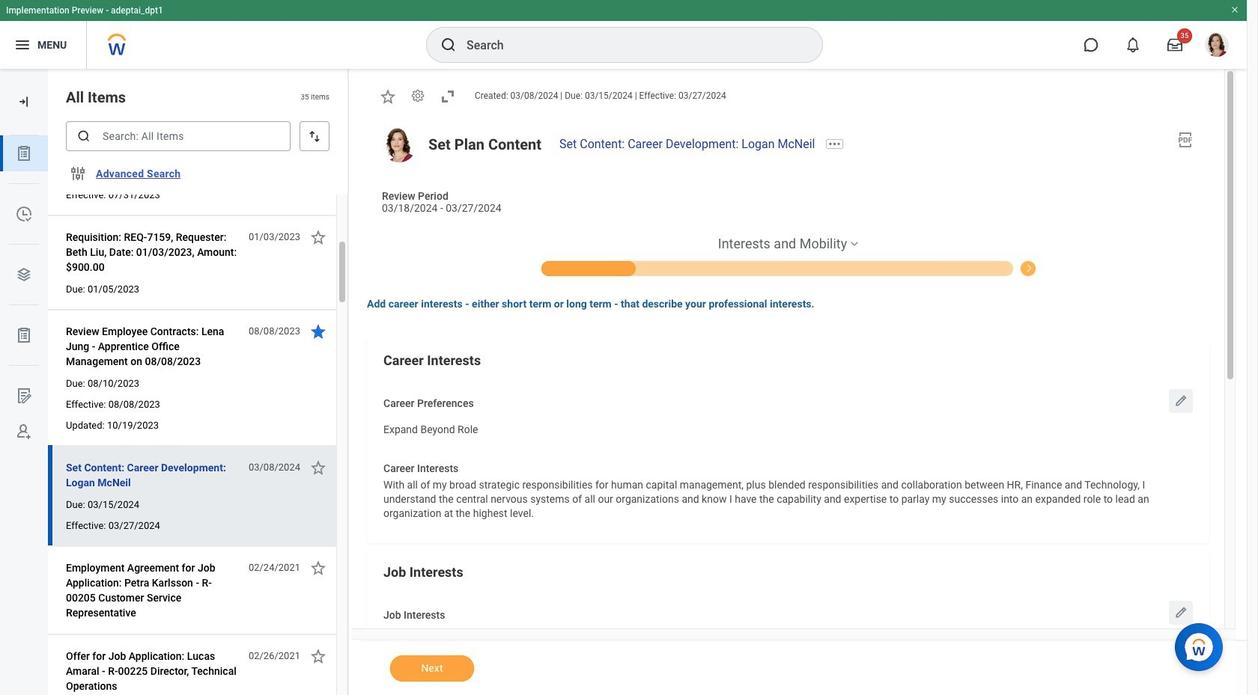 Task type: vqa. For each thing, say whether or not it's contained in the screenshot.
configure icon
yes



Task type: describe. For each thing, give the bounding box(es) containing it.
notifications large image
[[1126, 37, 1141, 52]]

close environment banner image
[[1231, 5, 1240, 14]]

search image
[[440, 36, 458, 54]]

inbox large image
[[1168, 37, 1183, 52]]

sort image
[[307, 129, 322, 144]]

clock check image
[[15, 205, 33, 223]]

Search Workday  search field
[[467, 28, 792, 61]]

fullscreen image
[[439, 88, 457, 105]]

user plus image
[[15, 423, 33, 441]]

configure image
[[69, 165, 87, 183]]

Search: All Items text field
[[66, 121, 291, 151]]

search image
[[76, 129, 91, 144]]

transformation import image
[[16, 94, 31, 109]]



Task type: locate. For each thing, give the bounding box(es) containing it.
item list element
[[48, 69, 349, 696]]

employee's photo (logan mcneil) image
[[382, 128, 416, 162]]

None text field
[[384, 627, 909, 653]]

star image
[[309, 228, 327, 246], [309, 648, 327, 666]]

None text field
[[384, 415, 478, 441]]

view printable version (pdf) image
[[1177, 131, 1195, 149]]

edit image
[[1174, 394, 1189, 409]]

2 star image from the top
[[309, 648, 327, 666]]

gear image
[[410, 89, 425, 104]]

edit image
[[1174, 606, 1189, 621]]

1 vertical spatial star image
[[309, 648, 327, 666]]

perspective image
[[15, 266, 33, 284]]

star image
[[379, 88, 397, 105], [309, 323, 327, 341], [309, 459, 327, 477], [309, 560, 327, 578]]

0 vertical spatial star image
[[309, 228, 327, 246]]

clipboard image
[[15, 145, 33, 163]]

1 star image from the top
[[309, 228, 327, 246]]

navigation
[[367, 235, 1210, 276]]

rename image
[[15, 387, 33, 405]]

clipboard image
[[15, 327, 33, 345]]

profile logan mcneil image
[[1205, 33, 1229, 60]]

chevron right image
[[1020, 260, 1038, 273]]

banner
[[0, 0, 1247, 69]]

justify image
[[13, 36, 31, 54]]

list
[[0, 136, 48, 450]]



